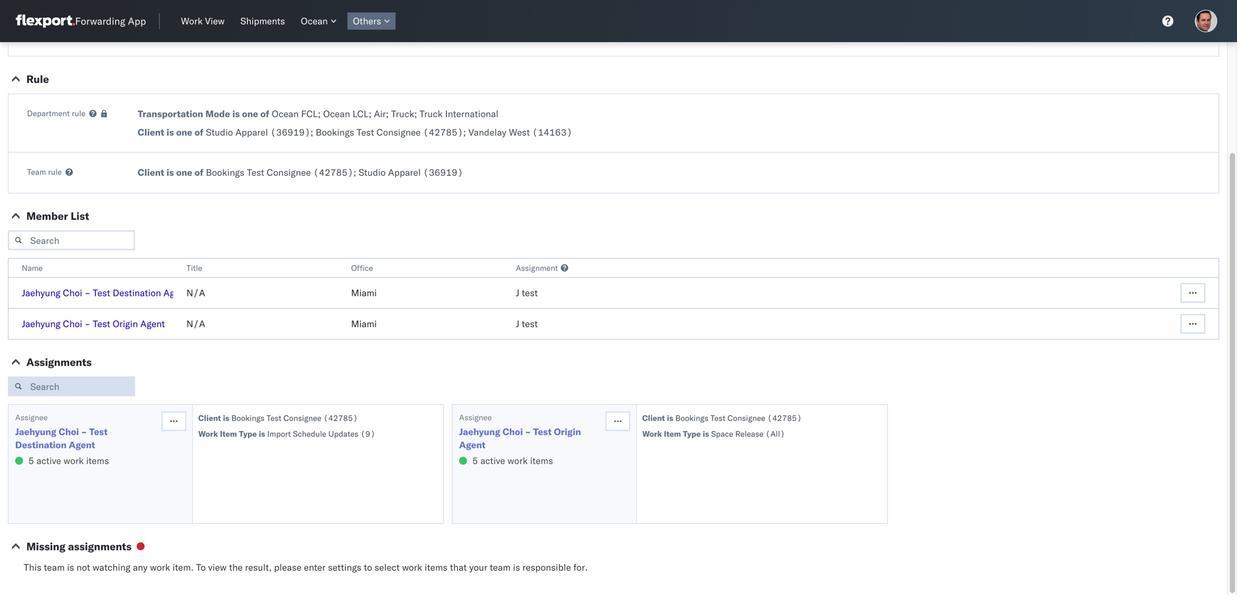 Task type: locate. For each thing, give the bounding box(es) containing it.
1 vertical spatial n/a
[[187, 318, 205, 330]]

items
[[86, 455, 109, 467], [530, 455, 553, 467], [425, 562, 448, 574]]

Search text field
[[8, 231, 135, 250], [8, 377, 135, 397]]

of
[[261, 108, 269, 120], [195, 127, 204, 138], [195, 167, 204, 178]]

search text field down list
[[8, 231, 135, 250]]

type for jaehyung choi - test destination agent
[[239, 429, 257, 439]]

2 j from the top
[[516, 318, 520, 330]]

1 horizontal spatial truck
[[420, 108, 443, 120]]

item left space
[[664, 429, 681, 439]]

client is one of for bookings test consignee (42785)
[[138, 167, 204, 178]]

type inside client is bookings test consignee (42785) work item type is import schedule updates (9)
[[239, 429, 257, 439]]

ocean left lcl
[[323, 108, 350, 120]]

0 horizontal spatial truck
[[391, 108, 415, 120]]

(36919)
[[271, 127, 311, 138], [423, 167, 463, 178]]

active down assignee jaehyung choi - test destination agent
[[36, 455, 61, 467]]

1 vertical spatial miami
[[351, 318, 377, 330]]

;
[[318, 108, 321, 120], [369, 108, 372, 120], [386, 108, 389, 120], [415, 108, 417, 120], [311, 127, 313, 138], [463, 127, 466, 138], [354, 167, 356, 178]]

forwarding app link
[[16, 15, 146, 28]]

1 horizontal spatial origin
[[554, 426, 581, 438]]

1 vertical spatial j
[[516, 318, 520, 330]]

(42785) inside client is bookings test consignee (42785) work item type is space release (all)
[[768, 414, 802, 423]]

assignee inside assignee jaehyung choi - test destination agent
[[15, 413, 48, 423]]

1 horizontal spatial apparel
[[388, 167, 421, 178]]

item inside client is bookings test consignee (42785) work item type is import schedule updates (9)
[[220, 429, 237, 439]]

1 test from the top
[[522, 287, 538, 299]]

bookings inside client is bookings test consignee (42785) work item type is space release (all)
[[676, 414, 709, 423]]

rule right team
[[48, 167, 62, 177]]

items down assignee jaehyung choi - test origin agent
[[530, 455, 553, 467]]

0 vertical spatial client is one of
[[138, 127, 204, 138]]

vandelay
[[469, 127, 507, 138]]

truck right air
[[391, 108, 415, 120]]

consignee up release
[[728, 414, 766, 423]]

j test
[[516, 287, 538, 299], [516, 318, 538, 330]]

5 active work items down assignee jaehyung choi - test origin agent
[[473, 455, 553, 467]]

jaehyung choi - test destination agent link
[[22, 287, 188, 299], [15, 426, 160, 452]]

2 team from the left
[[490, 562, 511, 574]]

1 vertical spatial rule
[[48, 167, 62, 177]]

work down assignee jaehyung choi - test destination agent
[[64, 455, 84, 467]]

bookings
[[316, 127, 354, 138], [206, 167, 245, 178], [232, 414, 265, 423], [676, 414, 709, 423]]

1 assignee from the left
[[15, 413, 48, 423]]

1 active from the left
[[36, 455, 61, 467]]

miami
[[351, 287, 377, 299], [351, 318, 377, 330]]

5 down assignee jaehyung choi - test destination agent
[[28, 455, 34, 467]]

1 vertical spatial search text field
[[8, 377, 135, 397]]

app
[[128, 15, 146, 27]]

apparel down studio apparel (36919) ; bookings test consignee (42785) ; vandelay west (14163)
[[388, 167, 421, 178]]

assignee inside assignee jaehyung choi - test origin agent
[[459, 413, 492, 423]]

not
[[77, 562, 90, 574]]

fcl
[[301, 108, 318, 120]]

(42785) up the 'updates'
[[324, 414, 358, 423]]

2 5 active work items from the left
[[473, 455, 553, 467]]

work
[[181, 15, 203, 27], [198, 429, 218, 439], [643, 429, 662, 439]]

team right this
[[44, 562, 65, 574]]

(36919) down the international
[[423, 167, 463, 178]]

1 horizontal spatial item
[[664, 429, 681, 439]]

items down assignee jaehyung choi - test destination agent
[[86, 455, 109, 467]]

test for jaehyung choi - test origin agent
[[522, 318, 538, 330]]

0 vertical spatial j test
[[516, 287, 538, 299]]

1 horizontal spatial active
[[481, 455, 505, 467]]

team right your
[[490, 562, 511, 574]]

test inside assignee jaehyung choi - test origin agent
[[534, 426, 552, 438]]

assignment
[[516, 263, 558, 273]]

assignee
[[15, 413, 48, 423], [459, 413, 492, 423]]

origin
[[113, 318, 138, 330], [554, 426, 581, 438]]

2 j test from the top
[[516, 318, 538, 330]]

jaehyung choi - test origin agent
[[22, 318, 165, 330]]

2 miami from the top
[[351, 318, 377, 330]]

work
[[64, 455, 84, 467], [508, 455, 528, 467], [150, 562, 170, 574], [402, 562, 423, 574]]

items for origin
[[530, 455, 553, 467]]

assignee jaehyung choi - test origin agent
[[459, 413, 581, 451]]

1 horizontal spatial team
[[490, 562, 511, 574]]

0 horizontal spatial type
[[239, 429, 257, 439]]

2 assignee from the left
[[459, 413, 492, 423]]

2 search text field from the top
[[8, 377, 135, 397]]

work right select
[[402, 562, 423, 574]]

0 vertical spatial jaehyung choi - test origin agent link
[[22, 318, 165, 330]]

j for jaehyung choi - test origin agent
[[516, 318, 520, 330]]

result,
[[245, 562, 272, 574]]

view
[[208, 562, 227, 574]]

0 vertical spatial one
[[242, 108, 258, 120]]

1 horizontal spatial (36919)
[[423, 167, 463, 178]]

1 horizontal spatial destination
[[113, 287, 161, 299]]

0 vertical spatial studio
[[206, 127, 233, 138]]

truck left the international
[[420, 108, 443, 120]]

0 horizontal spatial studio
[[206, 127, 233, 138]]

office
[[351, 263, 373, 273]]

type left import
[[239, 429, 257, 439]]

5 active work items
[[28, 455, 109, 467], [473, 455, 553, 467]]

1 n/a from the top
[[187, 287, 205, 299]]

ocean
[[301, 15, 328, 27], [272, 108, 299, 120], [323, 108, 350, 120]]

transportation
[[138, 108, 203, 120]]

client is one of
[[138, 127, 204, 138], [138, 167, 204, 178]]

type inside client is bookings test consignee (42785) work item type is space release (all)
[[683, 429, 701, 439]]

2 vertical spatial of
[[195, 167, 204, 178]]

consignee up schedule
[[284, 414, 322, 423]]

work inside client is bookings test consignee (42785) work item type is import schedule updates (9)
[[198, 429, 218, 439]]

(9)
[[361, 429, 375, 439]]

1 horizontal spatial studio
[[359, 167, 386, 178]]

item inside client is bookings test consignee (42785) work item type is space release (all)
[[664, 429, 681, 439]]

2 active from the left
[[481, 455, 505, 467]]

team rule
[[27, 167, 62, 177]]

(all)
[[766, 429, 785, 439]]

ocean right shipments
[[301, 15, 328, 27]]

0 horizontal spatial (36919)
[[271, 127, 311, 138]]

any
[[133, 562, 148, 574]]

2 vertical spatial one
[[176, 167, 192, 178]]

(42785)
[[423, 127, 463, 138], [313, 167, 354, 178], [324, 414, 358, 423], [768, 414, 802, 423]]

5
[[28, 455, 34, 467], [473, 455, 478, 467]]

choi inside assignee jaehyung choi - test destination agent
[[59, 426, 79, 438]]

search text field down assignments
[[8, 377, 135, 397]]

items for destination
[[86, 455, 109, 467]]

1 horizontal spatial items
[[425, 562, 448, 574]]

truck
[[391, 108, 415, 120], [420, 108, 443, 120]]

2 horizontal spatial items
[[530, 455, 553, 467]]

type left space
[[683, 429, 701, 439]]

missing assignments
[[26, 540, 132, 554]]

(36919) down 'fcl'
[[271, 127, 311, 138]]

bookings test consignee (42785) ; studio apparel (36919)
[[206, 167, 463, 178]]

0 vertical spatial n/a
[[187, 287, 205, 299]]

agent
[[164, 287, 188, 299], [140, 318, 165, 330], [69, 440, 95, 451], [459, 440, 486, 451]]

1 5 from the left
[[28, 455, 34, 467]]

1 item from the left
[[220, 429, 237, 439]]

0 horizontal spatial items
[[86, 455, 109, 467]]

client is one of for studio apparel (36919)
[[138, 127, 204, 138]]

work inside client is bookings test consignee (42785) work item type is space release (all)
[[643, 429, 662, 439]]

0 horizontal spatial 5 active work items
[[28, 455, 109, 467]]

1 client is one of from the top
[[138, 127, 204, 138]]

-
[[85, 287, 90, 299], [85, 318, 90, 330], [81, 426, 87, 438], [526, 426, 531, 438]]

j test for jaehyung choi - test origin agent
[[516, 318, 538, 330]]

ocean left 'fcl'
[[272, 108, 299, 120]]

studio down studio apparel (36919) ; bookings test consignee (42785) ; vandelay west (14163)
[[359, 167, 386, 178]]

0 vertical spatial miami
[[351, 287, 377, 299]]

of for bookings test consignee (42785)
[[195, 167, 204, 178]]

one for bookings test consignee (42785)
[[176, 167, 192, 178]]

1 vertical spatial client is one of
[[138, 167, 204, 178]]

2 5 from the left
[[473, 455, 478, 467]]

destination
[[113, 287, 161, 299], [15, 440, 67, 451]]

1 horizontal spatial 5 active work items
[[473, 455, 553, 467]]

1 vertical spatial of
[[195, 127, 204, 138]]

rule right department
[[72, 108, 86, 118]]

5 active work items for destination
[[28, 455, 109, 467]]

ocean fcl ; ocean lcl ; air ; truck ; truck international
[[272, 108, 499, 120]]

2 type from the left
[[683, 429, 701, 439]]

work down assignee jaehyung choi - test origin agent
[[508, 455, 528, 467]]

1 vertical spatial j test
[[516, 318, 538, 330]]

0 horizontal spatial destination
[[15, 440, 67, 451]]

space
[[712, 429, 734, 439]]

bookings inside client is bookings test consignee (42785) work item type is import schedule updates (9)
[[232, 414, 265, 423]]

team
[[44, 562, 65, 574], [490, 562, 511, 574]]

flexport. image
[[16, 15, 75, 28]]

member
[[26, 210, 68, 223]]

responsible
[[523, 562, 571, 574]]

rule
[[72, 108, 86, 118], [48, 167, 62, 177]]

active down assignee jaehyung choi - test origin agent
[[481, 455, 505, 467]]

international
[[445, 108, 499, 120]]

ocean inside button
[[301, 15, 328, 27]]

2 client is one of from the top
[[138, 167, 204, 178]]

one for studio apparel (36919)
[[176, 127, 192, 138]]

studio
[[206, 127, 233, 138], [359, 167, 386, 178]]

0 horizontal spatial apparel
[[236, 127, 268, 138]]

0 horizontal spatial origin
[[113, 318, 138, 330]]

studio down mode
[[206, 127, 233, 138]]

0 vertical spatial search text field
[[8, 231, 135, 250]]

consignee down ocean fcl ; ocean lcl ; air ; truck ; truck international
[[377, 127, 421, 138]]

name
[[22, 263, 43, 273]]

destination inside assignee jaehyung choi - test destination agent
[[15, 440, 67, 451]]

2 n/a from the top
[[187, 318, 205, 330]]

0 vertical spatial j
[[516, 287, 520, 299]]

j
[[516, 287, 520, 299], [516, 318, 520, 330]]

miami for jaehyung choi - test destination agent
[[351, 287, 377, 299]]

assignee jaehyung choi - test destination agent
[[15, 413, 108, 451]]

0 horizontal spatial team
[[44, 562, 65, 574]]

0 vertical spatial (36919)
[[271, 127, 311, 138]]

1 vertical spatial origin
[[554, 426, 581, 438]]

others
[[353, 15, 381, 27]]

assignee for jaehyung choi - test destination agent
[[15, 413, 48, 423]]

test
[[522, 287, 538, 299], [522, 318, 538, 330]]

- inside assignee jaehyung choi - test origin agent
[[526, 426, 531, 438]]

consignee
[[377, 127, 421, 138], [267, 167, 311, 178], [284, 414, 322, 423], [728, 414, 766, 423]]

0 vertical spatial test
[[522, 287, 538, 299]]

apparel down transportation mode is one of
[[236, 127, 268, 138]]

1 vertical spatial studio
[[359, 167, 386, 178]]

1 j test from the top
[[516, 287, 538, 299]]

to
[[196, 562, 206, 574]]

1 vertical spatial (36919)
[[423, 167, 463, 178]]

type
[[239, 429, 257, 439], [683, 429, 701, 439]]

1 5 active work items from the left
[[28, 455, 109, 467]]

1 horizontal spatial assignee
[[459, 413, 492, 423]]

1 type from the left
[[239, 429, 257, 439]]

the
[[229, 562, 243, 574]]

1 j from the top
[[516, 287, 520, 299]]

1 horizontal spatial rule
[[72, 108, 86, 118]]

item left import
[[220, 429, 237, 439]]

1 vertical spatial destination
[[15, 440, 67, 451]]

(42785) up (all)
[[768, 414, 802, 423]]

test inside client is bookings test consignee (42785) work item type is import schedule updates (9)
[[267, 414, 282, 423]]

0 horizontal spatial 5
[[28, 455, 34, 467]]

0 horizontal spatial item
[[220, 429, 237, 439]]

test
[[357, 127, 374, 138], [247, 167, 264, 178], [93, 287, 110, 299], [93, 318, 110, 330], [267, 414, 282, 423], [711, 414, 726, 423], [89, 426, 108, 438], [534, 426, 552, 438]]

0 vertical spatial origin
[[113, 318, 138, 330]]

0 horizontal spatial rule
[[48, 167, 62, 177]]

1 vertical spatial one
[[176, 127, 192, 138]]

ocean button
[[296, 13, 343, 30]]

jaehyung
[[22, 287, 61, 299], [22, 318, 61, 330], [15, 426, 56, 438], [459, 426, 501, 438]]

1 vertical spatial test
[[522, 318, 538, 330]]

is
[[232, 108, 240, 120], [167, 127, 174, 138], [167, 167, 174, 178], [223, 414, 229, 423], [667, 414, 674, 423], [259, 429, 265, 439], [703, 429, 710, 439], [67, 562, 74, 574], [513, 562, 520, 574]]

0 horizontal spatial assignee
[[15, 413, 48, 423]]

0 vertical spatial rule
[[72, 108, 86, 118]]

1 vertical spatial jaehyung choi - test origin agent link
[[459, 426, 604, 452]]

0 horizontal spatial active
[[36, 455, 61, 467]]

agent inside assignee jaehyung choi - test destination agent
[[69, 440, 95, 451]]

choi
[[63, 287, 82, 299], [63, 318, 82, 330], [59, 426, 79, 438], [503, 426, 523, 438]]

1 horizontal spatial 5
[[473, 455, 478, 467]]

assignee for jaehyung choi - test origin agent
[[459, 413, 492, 423]]

one
[[242, 108, 258, 120], [176, 127, 192, 138], [176, 167, 192, 178]]

items left that
[[425, 562, 448, 574]]

1 horizontal spatial type
[[683, 429, 701, 439]]

2 test from the top
[[522, 318, 538, 330]]

apparel
[[236, 127, 268, 138], [388, 167, 421, 178]]

client
[[138, 127, 164, 138], [138, 167, 164, 178], [198, 414, 221, 423], [643, 414, 665, 423]]

5 active work items down assignee jaehyung choi - test destination agent
[[28, 455, 109, 467]]

5 down assignee jaehyung choi - test origin agent
[[473, 455, 478, 467]]

2 item from the left
[[664, 429, 681, 439]]

client is bookings test consignee (42785) work item type is space release (all)
[[643, 414, 802, 439]]

1 miami from the top
[[351, 287, 377, 299]]



Task type: describe. For each thing, give the bounding box(es) containing it.
forwarding app
[[75, 15, 146, 27]]

that
[[450, 562, 467, 574]]

settings
[[328, 562, 362, 574]]

work for jaehyung choi - test origin agent
[[643, 429, 662, 439]]

origin inside assignee jaehyung choi - test origin agent
[[554, 426, 581, 438]]

others button
[[348, 13, 396, 30]]

item.
[[173, 562, 194, 574]]

to
[[364, 562, 372, 574]]

work view
[[181, 15, 225, 27]]

client inside client is bookings test consignee (42785) work item type is space release (all)
[[643, 414, 665, 423]]

test inside assignee jaehyung choi - test destination agent
[[89, 426, 108, 438]]

enter
[[304, 562, 326, 574]]

department rule
[[27, 108, 86, 118]]

rule
[[26, 73, 49, 86]]

item for jaehyung choi - test origin agent
[[664, 429, 681, 439]]

active for jaehyung choi - test origin agent
[[481, 455, 505, 467]]

west
[[509, 127, 530, 138]]

studio apparel (36919) ; bookings test consignee (42785) ; vandelay west (14163)
[[206, 127, 573, 138]]

(42785) down 'fcl'
[[313, 167, 354, 178]]

0 vertical spatial of
[[261, 108, 269, 120]]

list
[[71, 210, 89, 223]]

assignments
[[68, 540, 132, 554]]

ocean for ocean fcl ; ocean lcl ; air ; truck ; truck international
[[272, 108, 299, 120]]

(42785) inside client is bookings test consignee (42785) work item type is import schedule updates (9)
[[324, 414, 358, 423]]

1 truck from the left
[[391, 108, 415, 120]]

0 vertical spatial apparel
[[236, 127, 268, 138]]

client is bookings test consignee (42785) work item type is import schedule updates (9)
[[198, 414, 375, 439]]

1 team from the left
[[44, 562, 65, 574]]

0 vertical spatial destination
[[113, 287, 161, 299]]

test inside client is bookings test consignee (42785) work item type is space release (all)
[[711, 414, 726, 423]]

client inside client is bookings test consignee (42785) work item type is import schedule updates (9)
[[198, 414, 221, 423]]

(42785) down the international
[[423, 127, 463, 138]]

1 vertical spatial jaehyung choi - test destination agent link
[[15, 426, 160, 452]]

forwarding
[[75, 15, 125, 27]]

consignee down 'fcl'
[[267, 167, 311, 178]]

updates
[[329, 429, 359, 439]]

type for jaehyung choi - test origin agent
[[683, 429, 701, 439]]

select
[[375, 562, 400, 574]]

import
[[267, 429, 291, 439]]

work for jaehyung choi - test destination agent
[[198, 429, 218, 439]]

of for studio apparel (36919)
[[195, 127, 204, 138]]

schedule
[[293, 429, 327, 439]]

department
[[27, 108, 70, 118]]

your
[[470, 562, 488, 574]]

jaehyung inside assignee jaehyung choi - test destination agent
[[15, 426, 56, 438]]

5 for jaehyung choi - test destination agent
[[28, 455, 34, 467]]

shipments link
[[235, 13, 290, 30]]

please
[[274, 562, 302, 574]]

2 truck from the left
[[420, 108, 443, 120]]

lcl
[[353, 108, 369, 120]]

team
[[27, 167, 46, 177]]

choi inside assignee jaehyung choi - test origin agent
[[503, 426, 523, 438]]

agent inside assignee jaehyung choi - test origin agent
[[459, 440, 486, 451]]

work view link
[[176, 13, 230, 30]]

0 horizontal spatial jaehyung choi - test origin agent link
[[22, 318, 165, 330]]

1 vertical spatial apparel
[[388, 167, 421, 178]]

active for jaehyung choi - test destination agent
[[36, 455, 61, 467]]

this team is not watching any work item. to view the result, please enter settings to select work items that your team is responsible for.
[[24, 562, 588, 574]]

shipments
[[241, 15, 285, 27]]

5 for jaehyung choi - test origin agent
[[473, 455, 478, 467]]

member list
[[26, 210, 89, 223]]

mode
[[206, 108, 230, 120]]

watching
[[93, 562, 131, 574]]

consignee inside client is bookings test consignee (42785) work item type is import schedule updates (9)
[[284, 414, 322, 423]]

miami for jaehyung choi - test origin agent
[[351, 318, 377, 330]]

ocean for ocean
[[301, 15, 328, 27]]

transportation mode is one of
[[138, 108, 269, 120]]

missing
[[26, 540, 65, 554]]

view
[[205, 15, 225, 27]]

(14163)
[[533, 127, 573, 138]]

1 search text field from the top
[[8, 231, 135, 250]]

consignee inside client is bookings test consignee (42785) work item type is space release (all)
[[728, 414, 766, 423]]

5 active work items for origin
[[473, 455, 553, 467]]

rule for department rule
[[72, 108, 86, 118]]

jaehyung choi - test destination agent n/a
[[22, 287, 205, 299]]

0 vertical spatial jaehyung choi - test destination agent link
[[22, 287, 188, 299]]

j test for jaehyung choi - test destination agent
[[516, 287, 538, 299]]

assignments
[[26, 356, 92, 369]]

- inside assignee jaehyung choi - test destination agent
[[81, 426, 87, 438]]

this
[[24, 562, 41, 574]]

air
[[374, 108, 386, 120]]

1 horizontal spatial jaehyung choi - test origin agent link
[[459, 426, 604, 452]]

title
[[187, 263, 202, 273]]

test for jaehyung choi - test destination agent
[[522, 287, 538, 299]]

rule for team rule
[[48, 167, 62, 177]]

jaehyung inside assignee jaehyung choi - test origin agent
[[459, 426, 501, 438]]

work right any
[[150, 562, 170, 574]]

release
[[736, 429, 764, 439]]

for.
[[574, 562, 588, 574]]

j for jaehyung choi - test destination agent
[[516, 287, 520, 299]]

item for jaehyung choi - test destination agent
[[220, 429, 237, 439]]



Task type: vqa. For each thing, say whether or not it's contained in the screenshot.
the global business enablement senior program manager
no



